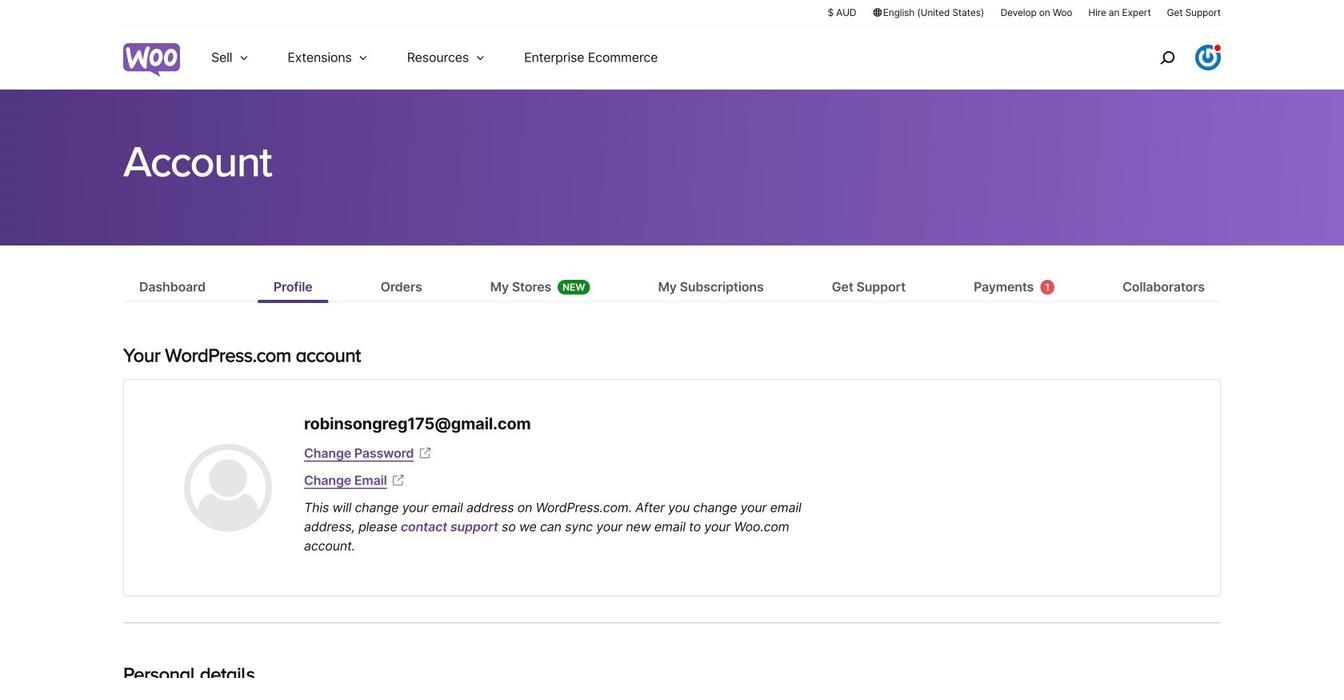 Task type: vqa. For each thing, say whether or not it's contained in the screenshot.
Find extensions, themes, guides, and more… search box in the top of the page
no



Task type: describe. For each thing, give the bounding box(es) containing it.
open account menu image
[[1196, 45, 1221, 70]]

search image
[[1155, 45, 1180, 70]]

1 horizontal spatial external link image
[[417, 446, 433, 462]]

service navigation menu element
[[1126, 32, 1221, 84]]

gravatar image image
[[184, 444, 272, 532]]



Task type: locate. For each thing, give the bounding box(es) containing it.
1 vertical spatial external link image
[[390, 473, 406, 489]]

0 horizontal spatial external link image
[[390, 473, 406, 489]]

external link image
[[417, 446, 433, 462], [390, 473, 406, 489]]

0 vertical spatial external link image
[[417, 446, 433, 462]]



